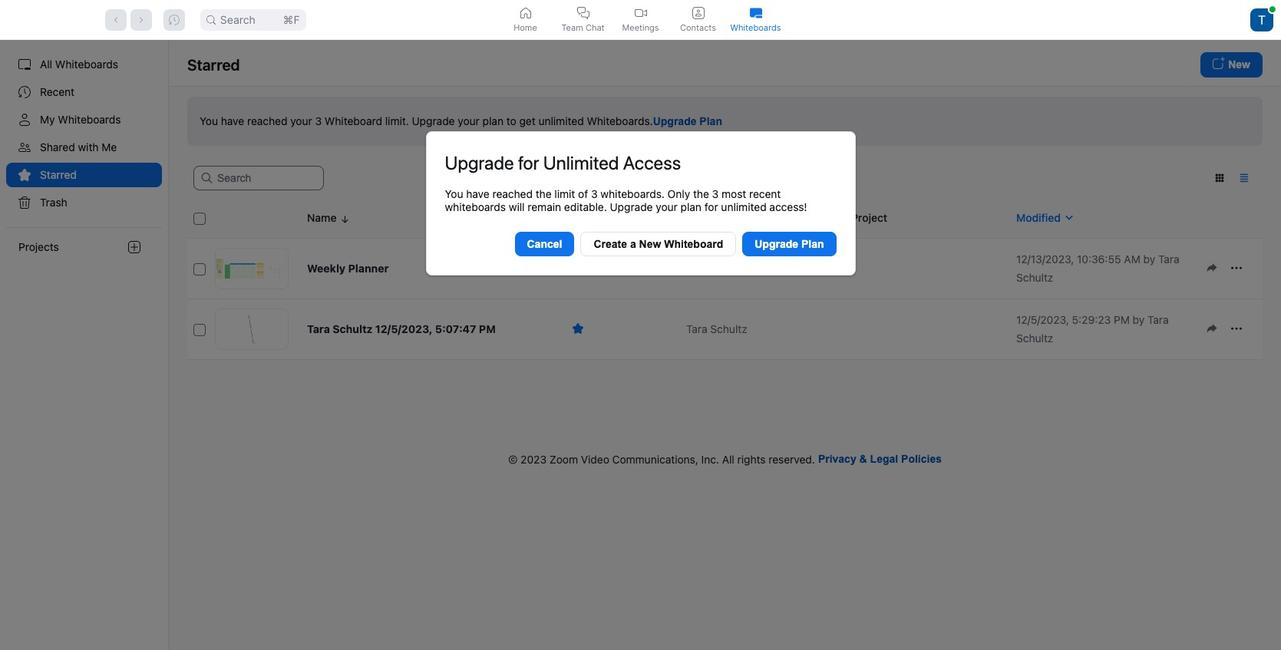 Task type: locate. For each thing, give the bounding box(es) containing it.
magnifier image
[[206, 15, 216, 24], [206, 15, 216, 24]]

team chat image
[[577, 7, 590, 19]]

online image
[[1270, 6, 1276, 12]]

tab list
[[497, 0, 785, 39]]

profile contact image
[[692, 7, 705, 19], [692, 7, 705, 19]]

avatar image
[[1251, 8, 1274, 31]]

team
[[562, 22, 584, 33]]

meetings button
[[612, 0, 670, 39]]

team chat button
[[555, 0, 612, 39]]

meetings
[[622, 22, 659, 33]]

video on image
[[635, 7, 647, 19], [635, 7, 647, 19]]

search
[[220, 13, 256, 26]]



Task type: describe. For each thing, give the bounding box(es) containing it.
home
[[514, 22, 538, 33]]

whiteboard small image
[[750, 7, 762, 19]]

team chat image
[[577, 7, 590, 19]]

tab list containing home
[[497, 0, 785, 39]]

home small image
[[520, 7, 532, 19]]

home small image
[[520, 7, 532, 19]]

contacts
[[681, 22, 717, 33]]

home button
[[497, 0, 555, 39]]

whiteboards
[[731, 22, 782, 33]]

⌘f
[[283, 13, 300, 26]]

contacts button
[[670, 0, 727, 39]]

whiteboards button
[[727, 0, 785, 39]]

whiteboard small image
[[750, 7, 762, 19]]

team chat
[[562, 22, 605, 33]]

chat
[[586, 22, 605, 33]]

online image
[[1270, 6, 1276, 12]]



Task type: vqa. For each thing, say whether or not it's contained in the screenshot.
Home button
yes



